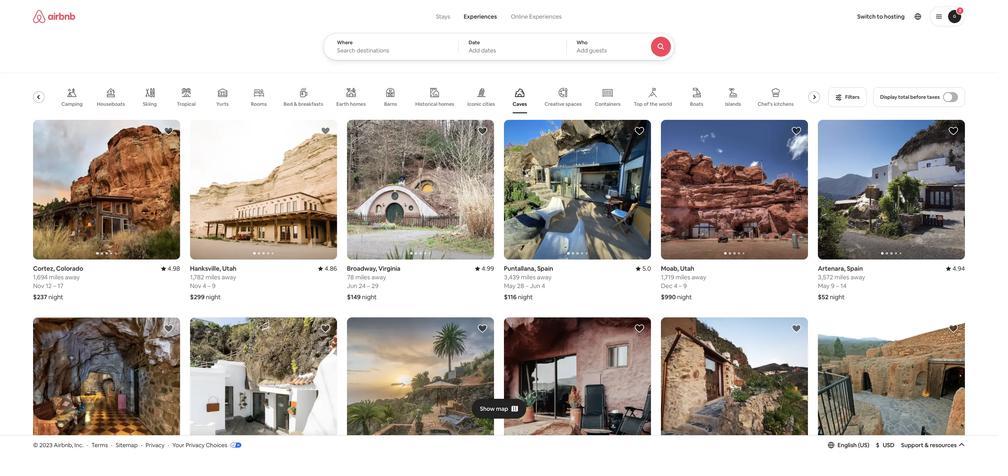 Task type: locate. For each thing, give the bounding box(es) containing it.
4 down 1,782
[[203, 282, 206, 290]]

spain right artenara,
[[848, 265, 864, 273]]

add down date
[[469, 47, 480, 54]]

9 inside the hanksville, utah 1,782 miles away nov 4 – 9 $299 night
[[212, 282, 216, 290]]

miles for hanksville,
[[206, 273, 220, 281]]

spaces
[[566, 101, 582, 107]]

5 night from the left
[[678, 293, 692, 301]]

jun inside broadway, virginia 78 miles away jun 24 – 29 $149 night
[[347, 282, 358, 290]]

miles up 28
[[521, 273, 536, 281]]

– inside the cortez, colorado 1,694 miles away nov 12 – 17 $237 night
[[53, 282, 56, 290]]

0 horizontal spatial &
[[294, 101, 297, 107]]

– inside puntallana, spain 3,439 miles away may 28 – jun 4 $116 night
[[526, 282, 529, 290]]

may for may 28 – jun 4
[[504, 282, 516, 290]]

hanksville, utah 1,782 miles away nov 4 – 9 $299 night
[[190, 265, 237, 301]]

5 miles from the left
[[676, 273, 691, 281]]

1 nov from the left
[[33, 282, 44, 290]]

historical
[[416, 101, 438, 107]]

9 inside moab, utah 1,719 miles away dec 4 – 9 $990 night
[[684, 282, 687, 290]]

1 horizontal spatial spain
[[848, 265, 864, 273]]

utah
[[222, 265, 237, 273], [681, 265, 695, 273]]

· left privacy link
[[141, 441, 142, 449]]

breakfasts
[[299, 101, 323, 107]]

miles inside the hanksville, utah 1,782 miles away nov 4 – 9 $299 night
[[206, 273, 220, 281]]

miles inside moab, utah 1,719 miles away dec 4 – 9 $990 night
[[676, 273, 691, 281]]

cycladic
[[808, 101, 828, 107]]

0 horizontal spatial privacy
[[146, 441, 165, 449]]

homes
[[439, 101, 455, 107], [350, 101, 366, 107], [829, 101, 845, 107]]

1 miles from the left
[[49, 273, 64, 281]]

&
[[294, 101, 297, 107], [925, 441, 929, 449]]

barns
[[384, 101, 397, 107]]

top
[[634, 101, 643, 107]]

4 right 28
[[542, 282, 546, 290]]

online experiences link
[[504, 8, 569, 25]]

1 experiences from the left
[[464, 13, 497, 20]]

– inside broadway, virginia 78 miles away jun 24 – 29 $149 night
[[367, 282, 370, 290]]

spain inside "artenara, spain 3,572 miles away may 9 – 14 $52 night"
[[848, 265, 864, 273]]

chef's
[[758, 101, 773, 107]]

2 experiences from the left
[[530, 13, 562, 20]]

add to wishlist: cortez, colorado image
[[164, 126, 174, 136]]

night inside moab, utah 1,719 miles away dec 4 – 9 $990 night
[[678, 293, 692, 301]]

may down 3,439
[[504, 282, 516, 290]]

islands
[[726, 101, 742, 107]]

miles up 17
[[49, 273, 64, 281]]

miles
[[49, 273, 64, 281], [206, 273, 220, 281], [356, 273, 370, 281], [521, 273, 536, 281], [676, 273, 691, 281], [835, 273, 850, 281]]

1 horizontal spatial homes
[[439, 101, 455, 107]]

guests
[[590, 47, 607, 54]]

1 vertical spatial &
[[925, 441, 929, 449]]

1 horizontal spatial &
[[925, 441, 929, 449]]

1 horizontal spatial jun
[[530, 282, 541, 290]]

add to wishlist: los batanes, spain image
[[321, 324, 331, 334]]

78
[[347, 273, 354, 281]]

4 night from the left
[[518, 293, 533, 301]]

experiences inside experiences button
[[464, 13, 497, 20]]

switch
[[858, 13, 876, 20]]

online
[[511, 13, 528, 20]]

0 horizontal spatial nov
[[33, 282, 44, 290]]

away for moab,
[[692, 273, 707, 281]]

miles up 24
[[356, 273, 370, 281]]

3 9 from the left
[[832, 282, 835, 290]]

2 button
[[930, 7, 966, 26]]

stays button
[[429, 8, 457, 25]]

$149
[[347, 293, 361, 301]]

9 down hanksville,
[[212, 282, 216, 290]]

add to wishlist: la higuera, spain image
[[949, 324, 959, 334]]

away right 1,719
[[692, 273, 707, 281]]

0 vertical spatial &
[[294, 101, 297, 107]]

1 horizontal spatial add
[[577, 47, 588, 54]]

night down 14
[[831, 293, 845, 301]]

1 4 from the left
[[203, 282, 206, 290]]

english (us)
[[838, 441, 870, 449]]

away inside moab, utah 1,719 miles away dec 4 – 9 $990 night
[[692, 273, 707, 281]]

4 miles from the left
[[521, 273, 536, 281]]

night inside puntallana, spain 3,439 miles away may 28 – jun 4 $116 night
[[518, 293, 533, 301]]

4 right dec
[[674, 282, 678, 290]]

homes right the earth
[[350, 101, 366, 107]]

– inside "artenara, spain 3,572 miles away may 9 – 14 $52 night"
[[837, 282, 840, 290]]

1 9 from the left
[[212, 282, 216, 290]]

none search field containing stays
[[324, 0, 698, 60]]

may for may 9 – 14
[[819, 282, 830, 290]]

2 9 from the left
[[684, 282, 687, 290]]

1 night from the left
[[48, 293, 63, 301]]

experiences up date
[[464, 13, 497, 20]]

$ usd
[[877, 441, 895, 449]]

– for 78
[[367, 282, 370, 290]]

jun right 28
[[530, 282, 541, 290]]

creative spaces
[[545, 101, 582, 107]]

2 jun from the left
[[530, 282, 541, 290]]

night for $149
[[362, 293, 377, 301]]

away down the colorado
[[65, 273, 80, 281]]

night down 29
[[362, 293, 377, 301]]

add inside the date add dates
[[469, 47, 480, 54]]

0 horizontal spatial homes
[[350, 101, 366, 107]]

homes right historical
[[439, 101, 455, 107]]

english (us) button
[[828, 441, 870, 449]]

away inside "artenara, spain 3,572 miles away may 9 – 14 $52 night"
[[851, 273, 866, 281]]

– down hanksville,
[[208, 282, 211, 290]]

experiences right online
[[530, 13, 562, 20]]

2 utah from the left
[[681, 265, 695, 273]]

– for 3,439
[[526, 282, 529, 290]]

group
[[24, 81, 845, 113], [33, 120, 180, 260], [190, 120, 337, 260], [347, 120, 494, 260], [504, 120, 652, 260], [662, 120, 809, 260], [819, 120, 966, 260], [33, 318, 180, 455], [190, 318, 337, 455], [347, 318, 494, 455], [504, 318, 652, 455], [662, 318, 809, 455], [819, 318, 966, 455]]

6 miles from the left
[[835, 273, 850, 281]]

2 4 from the left
[[542, 282, 546, 290]]

night inside broadway, virginia 78 miles away jun 24 – 29 $149 night
[[362, 293, 377, 301]]

3,439
[[504, 273, 520, 281]]

2 spain from the left
[[848, 265, 864, 273]]

– left 17
[[53, 282, 56, 290]]

5 – from the left
[[679, 282, 682, 290]]

add to wishlist: artenara, spain image
[[949, 126, 959, 136]]

iconic
[[468, 101, 482, 107]]

– inside the hanksville, utah 1,782 miles away nov 4 – 9 $299 night
[[208, 282, 211, 290]]

1 may from the left
[[504, 282, 516, 290]]

0 horizontal spatial experiences
[[464, 13, 497, 20]]

privacy left "your"
[[146, 441, 165, 449]]

spain
[[538, 265, 554, 273], [848, 265, 864, 273]]

2 night from the left
[[206, 293, 221, 301]]

away right 3,572
[[851, 273, 866, 281]]

1 horizontal spatial 9
[[684, 282, 687, 290]]

2 miles from the left
[[206, 273, 220, 281]]

what can we help you find? tab list
[[429, 8, 504, 25]]

utah for moab,
[[681, 265, 695, 273]]

online experiences
[[511, 13, 562, 20]]

kitchens
[[775, 101, 794, 107]]

add down who
[[577, 47, 588, 54]]

experiences
[[464, 13, 497, 20], [530, 13, 562, 20]]

spain for puntallana, spain
[[538, 265, 554, 273]]

show
[[480, 405, 495, 412]]

miles down hanksville,
[[206, 273, 220, 281]]

taxes
[[928, 94, 941, 100]]

6 away from the left
[[851, 273, 866, 281]]

add to wishlist: broadway, virginia image
[[478, 126, 488, 136]]

miles right 1,719
[[676, 273, 691, 281]]

4.86 out of 5 average rating image
[[318, 265, 337, 273]]

away for cortez,
[[65, 273, 80, 281]]

1 horizontal spatial experiences
[[530, 13, 562, 20]]

6 – from the left
[[837, 282, 840, 290]]

earth
[[337, 101, 349, 107]]

0 horizontal spatial utah
[[222, 265, 237, 273]]

1 · from the left
[[87, 441, 88, 449]]

1 privacy from the left
[[146, 441, 165, 449]]

2 nov from the left
[[190, 282, 201, 290]]

2 – from the left
[[208, 282, 211, 290]]

night inside the cortez, colorado 1,694 miles away nov 12 – 17 $237 night
[[48, 293, 63, 301]]

away inside the cortez, colorado 1,694 miles away nov 12 – 17 $237 night
[[65, 273, 80, 281]]

nov down the 1,694
[[33, 282, 44, 290]]

night inside "artenara, spain 3,572 miles away may 9 – 14 $52 night"
[[831, 293, 845, 301]]

0 horizontal spatial 9
[[212, 282, 216, 290]]

houseboats
[[97, 101, 125, 107]]

Where field
[[337, 47, 445, 54]]

the
[[650, 101, 658, 107]]

night for $990
[[678, 293, 692, 301]]

– right 28
[[526, 282, 529, 290]]

1 horizontal spatial utah
[[681, 265, 695, 273]]

may inside "artenara, spain 3,572 miles away may 9 – 14 $52 night"
[[819, 282, 830, 290]]

4 for nov
[[203, 282, 206, 290]]

· left "your"
[[168, 441, 169, 449]]

add to wishlist: moab, utah image
[[792, 126, 802, 136]]

privacy right "your"
[[186, 441, 205, 449]]

tropical
[[177, 101, 196, 107]]

away right 3,439
[[537, 273, 552, 281]]

bed & breakfasts
[[284, 101, 323, 107]]

1 horizontal spatial 4
[[542, 282, 546, 290]]

add to wishlist: tijarafe, spain image
[[478, 324, 488, 334]]

miles for artenara,
[[835, 273, 850, 281]]

away inside the hanksville, utah 1,782 miles away nov 4 – 9 $299 night
[[222, 273, 236, 281]]

None search field
[[324, 0, 698, 60]]

1 away from the left
[[65, 273, 80, 281]]

add to wishlist: hanksville, utah image
[[321, 126, 331, 136]]

5 away from the left
[[692, 273, 707, 281]]

0 horizontal spatial may
[[504, 282, 516, 290]]

nov down 1,782
[[190, 282, 201, 290]]

night inside the hanksville, utah 1,782 miles away nov 4 – 9 $299 night
[[206, 293, 221, 301]]

4.99
[[482, 265, 494, 273]]

to
[[878, 13, 884, 20]]

utah right moab,
[[681, 265, 695, 273]]

nov inside the hanksville, utah 1,782 miles away nov 4 – 9 $299 night
[[190, 282, 201, 290]]

utah inside moab, utah 1,719 miles away dec 4 – 9 $990 night
[[681, 265, 695, 273]]

0 horizontal spatial 4
[[203, 282, 206, 290]]

colorado
[[56, 265, 83, 273]]

utah right hanksville,
[[222, 265, 237, 273]]

4 inside the hanksville, utah 1,782 miles away nov 4 – 9 $299 night
[[203, 282, 206, 290]]

2 add from the left
[[577, 47, 588, 54]]

1 horizontal spatial privacy
[[186, 441, 205, 449]]

& for bed
[[294, 101, 297, 107]]

away for puntallana,
[[537, 273, 552, 281]]

miles for broadway,
[[356, 273, 370, 281]]

sitemap link
[[116, 441, 138, 449]]

away right 1,782
[[222, 273, 236, 281]]

– right dec
[[679, 282, 682, 290]]

spain inside puntallana, spain 3,439 miles away may 28 – jun 4 $116 night
[[538, 265, 554, 273]]

night down 28
[[518, 293, 533, 301]]

experiences inside online experiences link
[[530, 13, 562, 20]]

miles up 14
[[835, 273, 850, 281]]

2 horizontal spatial homes
[[829, 101, 845, 107]]

1 – from the left
[[53, 282, 56, 290]]

miles inside broadway, virginia 78 miles away jun 24 – 29 $149 night
[[356, 273, 370, 281]]

3 night from the left
[[362, 293, 377, 301]]

©
[[33, 441, 38, 449]]

1 jun from the left
[[347, 282, 358, 290]]

9 right dec
[[684, 282, 687, 290]]

& right support
[[925, 441, 929, 449]]

nov inside the cortez, colorado 1,694 miles away nov 12 – 17 $237 night
[[33, 282, 44, 290]]

4.98
[[168, 265, 180, 273]]

· right 'terms' link
[[111, 441, 113, 449]]

3 away from the left
[[372, 273, 386, 281]]

away for hanksville,
[[222, 273, 236, 281]]

utah for hanksville,
[[222, 265, 237, 273]]

2 horizontal spatial 9
[[832, 282, 835, 290]]

9 left 14
[[832, 282, 835, 290]]

2 may from the left
[[819, 282, 830, 290]]

· right inc.
[[87, 441, 88, 449]]

support & resources
[[902, 441, 958, 449]]

miles inside the cortez, colorado 1,694 miles away nov 12 – 17 $237 night
[[49, 273, 64, 281]]

4 away from the left
[[537, 273, 552, 281]]

may inside puntallana, spain 3,439 miles away may 28 – jun 4 $116 night
[[504, 282, 516, 290]]

away for broadway,
[[372, 273, 386, 281]]

may down 3,572
[[819, 282, 830, 290]]

puntallana, spain 3,439 miles away may 28 – jun 4 $116 night
[[504, 265, 554, 301]]

miles inside puntallana, spain 3,439 miles away may 28 – jun 4 $116 night
[[521, 273, 536, 281]]

$
[[877, 441, 880, 449]]

0 horizontal spatial jun
[[347, 282, 358, 290]]

who
[[577, 39, 588, 46]]

your privacy choices
[[173, 441, 227, 449]]

0 horizontal spatial spain
[[538, 265, 554, 273]]

– right 24
[[367, 282, 370, 290]]

away inside puntallana, spain 3,439 miles away may 28 – jun 4 $116 night
[[537, 273, 552, 281]]

miles for moab,
[[676, 273, 691, 281]]

show map
[[480, 405, 509, 412]]

4 – from the left
[[526, 282, 529, 290]]

1 horizontal spatial may
[[819, 282, 830, 290]]

night down 17
[[48, 293, 63, 301]]

–
[[53, 282, 56, 290], [208, 282, 211, 290], [367, 282, 370, 290], [526, 282, 529, 290], [679, 282, 682, 290], [837, 282, 840, 290]]

– for 1,719
[[679, 282, 682, 290]]

away inside broadway, virginia 78 miles away jun 24 – 29 $149 night
[[372, 273, 386, 281]]

4 inside moab, utah 1,719 miles away dec 4 – 9 $990 night
[[674, 282, 678, 290]]

of
[[644, 101, 649, 107]]

utah inside the hanksville, utah 1,782 miles away nov 4 – 9 $299 night
[[222, 265, 237, 273]]

3 – from the left
[[367, 282, 370, 290]]

jun down 78
[[347, 282, 358, 290]]

4
[[203, 282, 206, 290], [542, 282, 546, 290], [674, 282, 678, 290]]

6 night from the left
[[831, 293, 845, 301]]

caves
[[513, 101, 527, 107]]

1 utah from the left
[[222, 265, 237, 273]]

airbnb,
[[54, 441, 73, 449]]

1 spain from the left
[[538, 265, 554, 273]]

1 horizontal spatial nov
[[190, 282, 201, 290]]

may
[[504, 282, 516, 290], [819, 282, 830, 290]]

terms
[[92, 441, 108, 449]]

2 away from the left
[[222, 273, 236, 281]]

show map button
[[472, 399, 527, 419]]

9
[[212, 282, 216, 290], [684, 282, 687, 290], [832, 282, 835, 290]]

away up 29
[[372, 273, 386, 281]]

– inside moab, utah 1,719 miles away dec 4 – 9 $990 night
[[679, 282, 682, 290]]

4 · from the left
[[168, 441, 169, 449]]

miles inside "artenara, spain 3,572 miles away may 9 – 14 $52 night"
[[835, 273, 850, 281]]

0 horizontal spatial add
[[469, 47, 480, 54]]

night right $990 in the right bottom of the page
[[678, 293, 692, 301]]

2 horizontal spatial 4
[[674, 282, 678, 290]]

·
[[87, 441, 88, 449], [111, 441, 113, 449], [141, 441, 142, 449], [168, 441, 169, 449]]

add inside the who add guests
[[577, 47, 588, 54]]

nov for nov 12 – 17
[[33, 282, 44, 290]]

night right $299
[[206, 293, 221, 301]]

3 miles from the left
[[356, 273, 370, 281]]

& right bed
[[294, 101, 297, 107]]

3 4 from the left
[[674, 282, 678, 290]]

9 for 1,782
[[212, 282, 216, 290]]

1 add from the left
[[469, 47, 480, 54]]

9 inside "artenara, spain 3,572 miles away may 9 – 14 $52 night"
[[832, 282, 835, 290]]

4.98 out of 5 average rating image
[[161, 265, 180, 273]]

spain right puntallana,
[[538, 265, 554, 273]]

– left 14
[[837, 282, 840, 290]]

homes right cycladic
[[829, 101, 845, 107]]



Task type: describe. For each thing, give the bounding box(es) containing it.
date
[[469, 39, 480, 46]]

hanksville,
[[190, 265, 221, 273]]

2
[[960, 8, 962, 13]]

privacy link
[[146, 441, 165, 449]]

9 for 1,719
[[684, 282, 687, 290]]

display total before taxes button
[[874, 87, 966, 107]]

switch to hosting link
[[853, 8, 910, 25]]

english
[[838, 441, 858, 449]]

where
[[337, 39, 353, 46]]

5.0 out of 5 average rating image
[[636, 265, 652, 273]]

17
[[58, 282, 64, 290]]

2 privacy from the left
[[186, 441, 205, 449]]

$116
[[504, 293, 517, 301]]

away for artenara,
[[851, 273, 866, 281]]

support & resources button
[[902, 441, 966, 449]]

bed
[[284, 101, 293, 107]]

skiing
[[143, 101, 157, 107]]

4.94 out of 5 average rating image
[[947, 265, 966, 273]]

miles for puntallana,
[[521, 273, 536, 281]]

switch to hosting
[[858, 13, 905, 20]]

3,572
[[819, 273, 834, 281]]

4 for dec
[[674, 282, 678, 290]]

add to wishlist: puntallana, spain image
[[635, 126, 645, 136]]

$237
[[33, 293, 47, 301]]

iconic cities
[[468, 101, 495, 107]]

yurts
[[216, 101, 229, 107]]

inc.
[[74, 441, 84, 449]]

add for add dates
[[469, 47, 480, 54]]

& for support
[[925, 441, 929, 449]]

your privacy choices link
[[173, 441, 242, 449]]

homes for historical homes
[[439, 101, 455, 107]]

artenara,
[[819, 265, 846, 273]]

night for $237
[[48, 293, 63, 301]]

experiences button
[[457, 8, 504, 25]]

historical homes
[[416, 101, 455, 107]]

cortez, colorado 1,694 miles away nov 12 – 17 $237 night
[[33, 265, 83, 301]]

your
[[173, 441, 185, 449]]

4.86
[[325, 265, 337, 273]]

top of the world
[[634, 101, 673, 107]]

terms link
[[92, 441, 108, 449]]

24
[[359, 282, 366, 290]]

3 · from the left
[[141, 441, 142, 449]]

(us)
[[859, 441, 870, 449]]

add for add guests
[[577, 47, 588, 54]]

group containing houseboats
[[24, 81, 845, 113]]

jun inside puntallana, spain 3,439 miles away may 28 – jun 4 $116 night
[[530, 282, 541, 290]]

resources
[[931, 441, 958, 449]]

experiences tab panel
[[324, 33, 698, 60]]

support
[[902, 441, 924, 449]]

night for $52
[[831, 293, 845, 301]]

add to wishlist: gáldar, spain image
[[792, 324, 802, 334]]

dates
[[481, 47, 496, 54]]

creative
[[545, 101, 565, 107]]

sitemap
[[116, 441, 138, 449]]

5.0
[[643, 265, 652, 273]]

add to wishlist: moab, utah image
[[635, 324, 645, 334]]

who add guests
[[577, 39, 607, 54]]

1,782
[[190, 273, 204, 281]]

night for $299
[[206, 293, 221, 301]]

– for 1,694
[[53, 282, 56, 290]]

© 2023 airbnb, inc. ·
[[33, 441, 88, 449]]

miles for cortez,
[[49, 273, 64, 281]]

4.94
[[953, 265, 966, 273]]

date add dates
[[469, 39, 496, 54]]

2 · from the left
[[111, 441, 113, 449]]

$990
[[662, 293, 676, 301]]

– for 1,782
[[208, 282, 211, 290]]

12
[[46, 282, 52, 290]]

broadway,
[[347, 265, 377, 273]]

virginia
[[379, 265, 401, 273]]

display total before taxes
[[881, 94, 941, 100]]

add to wishlist: bisbee, arizona image
[[164, 324, 174, 334]]

world
[[659, 101, 673, 107]]

moab, utah 1,719 miles away dec 4 – 9 $990 night
[[662, 265, 707, 301]]

new
[[30, 101, 41, 107]]

$299
[[190, 293, 205, 301]]

4.99 out of 5 average rating image
[[475, 265, 494, 273]]

nov for nov 4 – 9
[[190, 282, 201, 290]]

camping
[[61, 101, 83, 107]]

display
[[881, 94, 898, 100]]

– for 3,572
[[837, 282, 840, 290]]

stays
[[436, 13, 451, 20]]

cortez,
[[33, 265, 55, 273]]

cities
[[483, 101, 495, 107]]

hosting
[[885, 13, 905, 20]]

cycladic homes
[[808, 101, 845, 107]]

terms · sitemap · privacy ·
[[92, 441, 169, 449]]

filters button
[[829, 87, 867, 107]]

14
[[841, 282, 847, 290]]

1,694
[[33, 273, 48, 281]]

chef's kitchens
[[758, 101, 794, 107]]

spain for artenara, spain
[[848, 265, 864, 273]]

29
[[372, 282, 379, 290]]

1,719
[[662, 273, 675, 281]]

filters
[[846, 94, 860, 100]]

earth homes
[[337, 101, 366, 107]]

4 inside puntallana, spain 3,439 miles away may 28 – jun 4 $116 night
[[542, 282, 546, 290]]

homes for cycladic homes
[[829, 101, 845, 107]]

puntallana,
[[504, 265, 536, 273]]

profile element
[[582, 0, 966, 33]]

2023
[[39, 441, 53, 449]]

choices
[[206, 441, 227, 449]]

homes for earth homes
[[350, 101, 366, 107]]

map
[[496, 405, 509, 412]]



Task type: vqa. For each thing, say whether or not it's contained in the screenshot.
)
no



